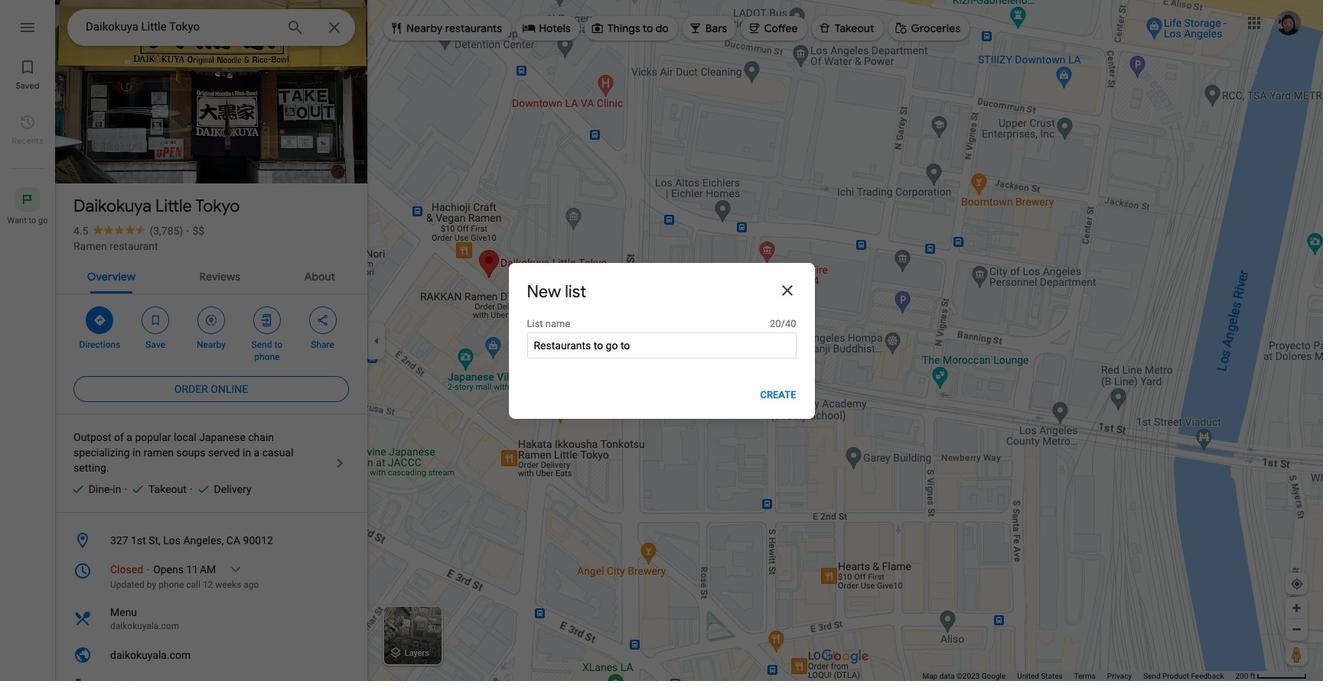 Task type: describe. For each thing, give the bounding box(es) containing it.
©2023
[[957, 673, 980, 681]]


[[747, 20, 761, 36]]

zoom out image
[[1291, 624, 1302, 636]]

 things to do
[[591, 20, 669, 36]]


[[390, 20, 403, 36]]

map data ©2023 google
[[922, 673, 1006, 681]]

 hotels
[[522, 20, 571, 36]]

· for takeout
[[124, 484, 127, 496]]

list
[[527, 318, 543, 329]]

200
[[1235, 673, 1248, 681]]

daikokuya little tokyo
[[73, 196, 240, 217]]


[[522, 20, 536, 36]]

actions for daikokuya little tokyo region
[[55, 295, 367, 371]]

1 vertical spatial a
[[254, 447, 260, 459]]

new list dialog
[[509, 263, 815, 419]]

takeout inside the  takeout
[[835, 21, 874, 35]]


[[149, 312, 162, 329]]

outpost
[[73, 432, 111, 444]]

phone
[[254, 352, 280, 363]]

tokyo
[[195, 196, 240, 217]]

terms button
[[1074, 672, 1096, 682]]

recents button
[[0, 107, 55, 150]]

1st
[[131, 535, 146, 547]]

tab list inside 'google maps' element
[[55, 257, 367, 294]]

privacy
[[1107, 673, 1132, 681]]

terms
[[1074, 673, 1096, 681]]

google
[[982, 673, 1006, 681]]

daikokuya
[[73, 196, 151, 217]]

saved button
[[0, 52, 55, 95]]

$$
[[192, 225, 205, 237]]

new list
[[527, 281, 586, 303]]

ca
[[226, 535, 240, 547]]

want to go button
[[0, 181, 55, 229]]

daikokuya little tokyo main content
[[55, 0, 367, 682]]

show street view coverage image
[[1286, 644, 1308, 667]]

327
[[110, 535, 128, 547]]

 groceries
[[894, 20, 961, 36]]

google maps element
[[0, 0, 1323, 682]]

show your location image
[[1290, 578, 1304, 592]]

ramen
[[73, 240, 107, 253]]

to inside  things to do
[[643, 21, 653, 35]]

none search field inside 'google maps' element
[[67, 9, 355, 46]]

to for send to phone
[[274, 340, 282, 350]]

send for send to phone
[[251, 340, 272, 350]]

daikokuyala.com link
[[55, 641, 367, 671]]

list containing saved
[[0, 0, 55, 682]]

3,785 reviews element
[[150, 225, 183, 237]]

directions
[[79, 340, 120, 350]]

 nearby restaurants
[[390, 20, 502, 36]]

serves dine-in group
[[64, 482, 121, 497]]

4.5
[[73, 225, 88, 237]]

bars
[[705, 21, 727, 35]]

90012
[[243, 535, 273, 547]]

menu
[[110, 607, 137, 619]]

nearby inside  nearby restaurants
[[406, 21, 443, 35]]

st,
[[149, 535, 161, 547]]

hotels
[[539, 21, 571, 35]]

0 horizontal spatial a
[[127, 432, 132, 444]]

groceries
[[911, 21, 961, 35]]

share
[[311, 340, 334, 350]]

casual
[[262, 447, 294, 459]]


[[204, 312, 218, 329]]

menu image
[[18, 18, 37, 37]]

information for daikokuya little tokyo region
[[55, 526, 367, 682]]


[[818, 20, 832, 36]]

overview
[[87, 270, 135, 284]]

reviews
[[199, 270, 240, 284]]

things
[[607, 21, 640, 35]]

send to phone
[[251, 340, 282, 363]]

in inside group
[[113, 484, 121, 496]]

about button
[[292, 257, 348, 294]]

do
[[656, 21, 669, 35]]

restaurant
[[110, 240, 158, 253]]

2 horizontal spatial in
[[243, 447, 251, 459]]

of
[[114, 432, 124, 444]]

· left 'price: moderate' element
[[186, 225, 189, 237]]

order online
[[174, 383, 248, 396]]


[[689, 20, 702, 36]]

setting.
[[73, 462, 109, 474]]

offers delivery group
[[190, 482, 251, 497]]

footer inside 'google maps' element
[[922, 672, 1235, 682]]

order
[[174, 383, 208, 396]]

create
[[760, 389, 796, 401]]

states
[[1041, 673, 1063, 681]]

 bars
[[689, 20, 727, 36]]

new
[[527, 281, 561, 303]]


[[93, 312, 107, 329]]



Task type: vqa. For each thing, say whether or not it's contained in the screenshot.
IN to the middle
yes



Task type: locate. For each thing, give the bounding box(es) containing it.
1 vertical spatial takeout
[[148, 484, 187, 496]]

angeles,
[[183, 535, 224, 547]]

list
[[0, 0, 55, 682]]

takeout down ramen
[[148, 484, 187, 496]]

· right dine-in
[[124, 484, 127, 496]]

order online link
[[73, 371, 349, 408]]


[[894, 20, 908, 36]]

reviews button
[[187, 257, 253, 294]]

1 daikokuyala.com from the top
[[110, 621, 179, 632]]

little
[[155, 196, 192, 217]]

0 horizontal spatial send
[[251, 340, 272, 350]]

recents
[[12, 135, 43, 146]]

None search field
[[67, 9, 355, 46]]

served
[[208, 447, 240, 459]]

dine-in
[[89, 484, 121, 496]]

1 vertical spatial daikokuyala.com
[[110, 650, 191, 662]]

united states button
[[1017, 672, 1063, 682]]

save
[[146, 340, 165, 350]]

collapse side panel image
[[368, 333, 385, 349]]

go
[[38, 216, 48, 226]]

to
[[643, 21, 653, 35], [29, 216, 36, 226], [274, 340, 282, 350]]

local
[[174, 432, 196, 444]]

feedback
[[1191, 673, 1224, 681]]

soups
[[176, 447, 206, 459]]

2 vertical spatial to
[[274, 340, 282, 350]]

to inside button
[[29, 216, 36, 226]]

ramen restaurant
[[73, 240, 158, 253]]

327 1st st, los angeles, ca 90012
[[110, 535, 273, 547]]

data
[[939, 673, 955, 681]]

0 vertical spatial a
[[127, 432, 132, 444]]

2 daikokuyala.com from the top
[[110, 650, 191, 662]]

1 vertical spatial send
[[1143, 673, 1161, 681]]

a down chain
[[254, 447, 260, 459]]

a
[[127, 432, 132, 444], [254, 447, 260, 459]]

200 ft button
[[1235, 673, 1307, 681]]

in left ramen
[[132, 447, 141, 459]]


[[591, 20, 604, 36]]

saved
[[16, 80, 39, 91]]

0 horizontal spatial takeout
[[148, 484, 187, 496]]

0 horizontal spatial nearby
[[197, 340, 226, 350]]

popular
[[135, 432, 171, 444]]

ramen restaurant button
[[73, 239, 158, 254]]

price: moderate element
[[192, 225, 205, 237]]

privacy button
[[1107, 672, 1132, 682]]

in left offers takeout group
[[113, 484, 121, 496]]

send product feedback button
[[1143, 672, 1224, 682]]

0 horizontal spatial in
[[113, 484, 121, 496]]

list
[[565, 281, 586, 303]]

takeout inside group
[[148, 484, 187, 496]]

want to go
[[7, 216, 48, 226]]

coffee
[[764, 21, 798, 35]]

nearby
[[406, 21, 443, 35], [197, 340, 226, 350]]

united states
[[1017, 673, 1063, 681]]

to left go
[[29, 216, 36, 226]]

List name field
[[527, 333, 796, 359]]

send inside button
[[1143, 673, 1161, 681]]

in down chain
[[243, 447, 251, 459]]

· right offers takeout group
[[190, 484, 193, 496]]

name
[[545, 318, 570, 329]]

2 horizontal spatial to
[[643, 21, 653, 35]]

daikokuyala.com down menu
[[110, 621, 179, 632]]

send up phone
[[251, 340, 272, 350]]

to for want to go
[[29, 216, 36, 226]]

zoom in image
[[1291, 603, 1302, 615]]

send product feedback
[[1143, 673, 1224, 681]]

 takeout
[[818, 20, 874, 36]]

to left 'do'
[[643, 21, 653, 35]]

restaurants
[[445, 21, 502, 35]]

daikokuyala.com down menu daikokuyala.com
[[110, 650, 191, 662]]

takeout right  at the right of the page
[[835, 21, 874, 35]]

0 vertical spatial takeout
[[835, 21, 874, 35]]

send left product
[[1143, 673, 1161, 681]]

to up phone
[[274, 340, 282, 350]]

to inside send to phone
[[274, 340, 282, 350]]

list name
[[527, 318, 570, 329]]

send inside send to phone
[[251, 340, 272, 350]]

1 horizontal spatial in
[[132, 447, 141, 459]]

los
[[163, 535, 181, 547]]

a right of
[[127, 432, 132, 444]]

create button
[[760, 389, 796, 401]]

about
[[304, 270, 335, 284]]

map
[[922, 673, 938, 681]]

· for delivery
[[190, 484, 193, 496]]

nearby inside actions for daikokuya little tokyo region
[[197, 340, 226, 350]]

send for send product feedback
[[1143, 673, 1161, 681]]

4.5 stars image
[[88, 225, 150, 235]]

· inside offers delivery group
[[190, 484, 193, 496]]

delivery
[[214, 484, 251, 496]]

1 vertical spatial nearby
[[197, 340, 226, 350]]

tab list containing overview
[[55, 257, 367, 294]]

daikokuyala.com
[[110, 621, 179, 632], [110, 650, 191, 662]]

dine-
[[89, 484, 113, 496]]

nearby down 
[[197, 340, 226, 350]]

·
[[186, 225, 189, 237], [124, 484, 127, 496], [190, 484, 193, 496]]

united
[[1017, 673, 1039, 681]]

 coffee
[[747, 20, 798, 36]]

chain
[[248, 432, 274, 444]]

0 vertical spatial daikokuyala.com
[[110, 621, 179, 632]]


[[260, 312, 274, 329]]

1 vertical spatial to
[[29, 216, 36, 226]]

menu daikokuyala.com
[[110, 607, 179, 632]]

1 horizontal spatial takeout
[[835, 21, 874, 35]]

nearby right 
[[406, 21, 443, 35]]

0 vertical spatial to
[[643, 21, 653, 35]]

specializing
[[73, 447, 130, 459]]

footer containing map data ©2023 google
[[922, 672, 1235, 682]]

1 horizontal spatial send
[[1143, 673, 1161, 681]]

20/40
[[770, 318, 796, 329]]

layers
[[405, 649, 429, 659]]

0 horizontal spatial to
[[29, 216, 36, 226]]

japanese
[[199, 432, 246, 444]]

0 vertical spatial send
[[251, 340, 272, 350]]

1 horizontal spatial to
[[274, 340, 282, 350]]

(3,785)
[[150, 225, 183, 237]]

1 horizontal spatial a
[[254, 447, 260, 459]]

daikokuyala.com inside daikokuyala.com link
[[110, 650, 191, 662]]

footer
[[922, 672, 1235, 682]]

· $$
[[186, 225, 205, 237]]


[[316, 312, 330, 329]]

offers takeout group
[[124, 482, 187, 497]]

1 horizontal spatial nearby
[[406, 21, 443, 35]]

tab list
[[55, 257, 367, 294]]

· inside offers takeout group
[[124, 484, 127, 496]]

online
[[211, 383, 248, 396]]

ramen
[[144, 447, 174, 459]]

327 1st st, los angeles, ca 90012 button
[[55, 526, 367, 556]]

0 vertical spatial nearby
[[406, 21, 443, 35]]

overview button
[[75, 257, 148, 294]]

product
[[1162, 673, 1189, 681]]



